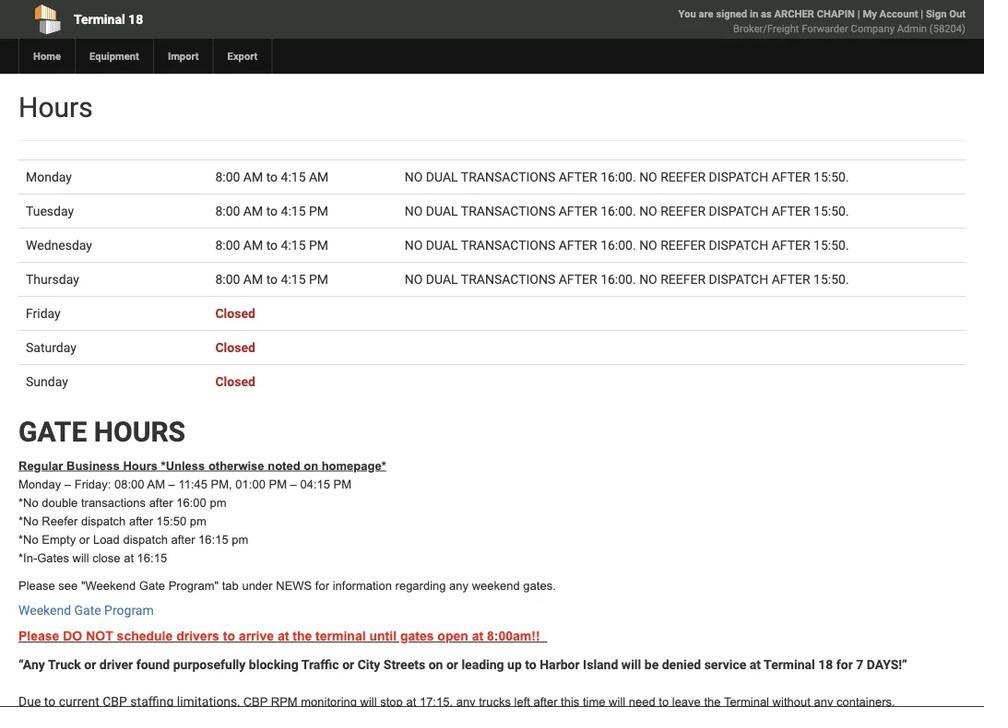 Task type: locate. For each thing, give the bounding box(es) containing it.
4 8:00 from the top
[[215, 272, 240, 287]]

3 no dual transactions after 16:00.  no reefer dispatch after 15:50. from the top
[[405, 238, 850, 253]]

at inside regular business hours *unless otherwise noted on homepage* monday – friday: 08:00 am – 11:45 pm, 01:00 pm – 04:15 pm *no double transactions after 16:00 pm *no reefer dispatch after 15:50 pm *no empty or load dispatch after 16:15 pm *in-gates will close at 16:15
[[124, 551, 134, 565]]

admin
[[898, 23, 927, 35]]

at right service
[[750, 657, 761, 673]]

import
[[168, 50, 199, 62]]

1 please from the top
[[18, 579, 55, 593]]

or
[[79, 533, 90, 547], [84, 657, 96, 673], [342, 657, 355, 673], [447, 657, 459, 673]]

4 no dual transactions after 16:00.  no reefer dispatch after 15:50. from the top
[[405, 272, 850, 287]]

1 horizontal spatial pm
[[210, 496, 227, 510]]

0 vertical spatial gate
[[139, 579, 165, 593]]

0 vertical spatial 8:00 am to 4:15 pm
[[215, 203, 329, 219]]

1 horizontal spatial –
[[168, 478, 175, 491]]

please for please do not schedule drivers to arrive at the terminal until gates open at 8:00am!!
[[18, 630, 59, 644]]

gate up not
[[74, 604, 101, 619]]

after up 15:50 on the left
[[149, 496, 173, 510]]

8:00 am to 4:15 am
[[215, 169, 329, 185]]

pm down 'pm,'
[[210, 496, 227, 510]]

gate
[[18, 416, 87, 448]]

2 closed from the top
[[215, 340, 255, 355]]

after left 15:50 on the left
[[129, 514, 153, 528]]

1 horizontal spatial hours
[[123, 459, 158, 473]]

pm for thursday
[[309, 272, 329, 287]]

monday up tuesday
[[26, 169, 72, 185]]

please for please see "weekend gate program" tab under news for information regarding any weekend gates.
[[18, 579, 55, 593]]

business
[[66, 459, 120, 473]]

3 16:00. from the top
[[601, 238, 636, 253]]

0 horizontal spatial on
[[304, 459, 318, 473]]

reefer
[[661, 169, 706, 185], [661, 203, 706, 219], [661, 238, 706, 253], [661, 272, 706, 287]]

on inside regular business hours *unless otherwise noted on homepage* monday – friday: 08:00 am – 11:45 pm, 01:00 pm – 04:15 pm *no double transactions after 16:00 pm *no reefer dispatch after 15:50 pm *no empty or load dispatch after 16:15 pm *in-gates will close at 16:15
[[304, 459, 318, 473]]

0 horizontal spatial terminal
[[74, 12, 125, 27]]

"any
[[18, 657, 45, 673]]

–
[[64, 478, 71, 491], [168, 478, 175, 491], [290, 478, 297, 491]]

0 vertical spatial for
[[315, 579, 329, 593]]

1 closed from the top
[[215, 306, 255, 321]]

0 vertical spatial on
[[304, 459, 318, 473]]

4 dual from the top
[[426, 272, 458, 287]]

0 horizontal spatial for
[[315, 579, 329, 593]]

| left sign
[[921, 8, 924, 20]]

closed
[[215, 306, 255, 321], [215, 340, 255, 355], [215, 374, 255, 389]]

2 15:50. from the top
[[814, 203, 850, 219]]

16:15 down 15:50 on the left
[[137, 551, 167, 565]]

1 16:00. from the top
[[601, 169, 636, 185]]

– up double
[[64, 478, 71, 491]]

2 8:00 am to 4:15 pm from the top
[[215, 238, 329, 253]]

1 vertical spatial please
[[18, 630, 59, 644]]

dual
[[426, 169, 458, 185], [426, 203, 458, 219], [426, 238, 458, 253], [426, 272, 458, 287]]

am
[[243, 169, 263, 185], [309, 169, 329, 185], [243, 203, 263, 219], [243, 238, 263, 253], [243, 272, 263, 287], [147, 478, 165, 491]]

2 vertical spatial pm
[[232, 533, 249, 547]]

1 horizontal spatial terminal
[[764, 657, 815, 673]]

1 8:00 from the top
[[215, 169, 240, 185]]

pm for wednesday
[[309, 238, 329, 253]]

hours down the home
[[18, 91, 93, 124]]

0 horizontal spatial will
[[72, 551, 89, 565]]

will
[[72, 551, 89, 565], [622, 657, 642, 673]]

on
[[304, 459, 318, 473], [429, 657, 443, 673]]

0 vertical spatial pm
[[210, 496, 227, 510]]

4 dispatch from the top
[[709, 272, 769, 287]]

for left the 7
[[837, 657, 853, 673]]

at right close
[[124, 551, 134, 565]]

transactions
[[461, 169, 556, 185], [461, 203, 556, 219], [461, 238, 556, 253], [461, 272, 556, 287]]

transactions for tuesday
[[461, 203, 556, 219]]

*no left double
[[18, 496, 38, 510]]

15:50. for thursday
[[814, 272, 850, 287]]

8:00 for monday
[[215, 169, 240, 185]]

– down noted at the bottom left of page
[[290, 478, 297, 491]]

dispatch down 15:50 on the left
[[123, 533, 168, 547]]

1 horizontal spatial for
[[837, 657, 853, 673]]

1 horizontal spatial on
[[429, 657, 443, 673]]

to for wednesday
[[266, 238, 278, 253]]

8:00am!!
[[487, 630, 540, 644]]

to for tuesday
[[266, 203, 278, 219]]

2 vertical spatial 8:00 am to 4:15 pm
[[215, 272, 329, 287]]

gate
[[139, 579, 165, 593], [74, 604, 101, 619]]

04:15
[[300, 478, 330, 491]]

8:00 am to 4:15 pm for tuesday
[[215, 203, 329, 219]]

3 transactions from the top
[[461, 238, 556, 253]]

driver
[[100, 657, 133, 673]]

reefer for monday
[[661, 169, 706, 185]]

18
[[128, 12, 143, 27], [819, 657, 834, 673]]

closed for saturday
[[215, 340, 255, 355]]

11:45
[[178, 478, 208, 491]]

3 reefer from the top
[[661, 238, 706, 253]]

2 dual from the top
[[426, 203, 458, 219]]

2 vertical spatial after
[[171, 533, 195, 547]]

close
[[92, 551, 120, 565]]

3 dual from the top
[[426, 238, 458, 253]]

3 dispatch from the top
[[709, 238, 769, 253]]

3 4:15 from the top
[[281, 238, 306, 253]]

4 15:50. from the top
[[814, 272, 850, 287]]

2 no dual transactions after 16:00.  no reefer dispatch after 15:50. from the top
[[405, 203, 850, 219]]

dispatch for thursday
[[709, 272, 769, 287]]

1 reefer from the top
[[661, 169, 706, 185]]

2 – from the left
[[168, 478, 175, 491]]

1 15:50. from the top
[[814, 169, 850, 185]]

equipment link
[[75, 39, 153, 74]]

– left 11:45
[[168, 478, 175, 491]]

am for wednesday
[[243, 238, 263, 253]]

1 vertical spatial 8:00 am to 4:15 pm
[[215, 238, 329, 253]]

1 8:00 am to 4:15 pm from the top
[[215, 203, 329, 219]]

monday
[[26, 169, 72, 185], [18, 478, 61, 491]]

15:50. for wednesday
[[814, 238, 850, 253]]

will left be
[[622, 657, 642, 673]]

1 vertical spatial hours
[[123, 459, 158, 473]]

2 8:00 from the top
[[215, 203, 240, 219]]

no dual transactions after 16:00.  no reefer dispatch after 15:50.
[[405, 169, 850, 185], [405, 203, 850, 219], [405, 238, 850, 253], [405, 272, 850, 287]]

0 vertical spatial hours
[[18, 91, 93, 124]]

dispatch up load
[[81, 514, 126, 528]]

2 vertical spatial *no
[[18, 533, 38, 547]]

2 horizontal spatial –
[[290, 478, 297, 491]]

2 | from the left
[[921, 8, 924, 20]]

monday inside regular business hours *unless otherwise noted on homepage* monday – friday: 08:00 am – 11:45 pm, 01:00 pm – 04:15 pm *no double transactions after 16:00 pm *no reefer dispatch after 15:50 pm *no empty or load dispatch after 16:15 pm *in-gates will close at 16:15
[[18, 478, 61, 491]]

my account link
[[863, 8, 919, 20]]

2 dispatch from the top
[[709, 203, 769, 219]]

2 *no from the top
[[18, 514, 38, 528]]

thursday
[[26, 272, 79, 287]]

up
[[508, 657, 522, 673]]

pm up tab
[[232, 533, 249, 547]]

terminal 18
[[74, 12, 143, 27]]

0 vertical spatial please
[[18, 579, 55, 593]]

16:00.
[[601, 169, 636, 185], [601, 203, 636, 219], [601, 238, 636, 253], [601, 272, 636, 287]]

please
[[18, 579, 55, 593], [18, 630, 59, 644]]

16:15 down 16:00
[[198, 533, 229, 547]]

3 8:00 from the top
[[215, 238, 240, 253]]

weekend gate program link
[[18, 604, 154, 619]]

streets
[[384, 657, 426, 673]]

*no up *in-
[[18, 533, 38, 547]]

1 *no from the top
[[18, 496, 38, 510]]

4:15 for thursday
[[281, 272, 306, 287]]

1 transactions from the top
[[461, 169, 556, 185]]

3 8:00 am to 4:15 pm from the top
[[215, 272, 329, 287]]

1 horizontal spatial 16:15
[[198, 533, 229, 547]]

1 vertical spatial on
[[429, 657, 443, 673]]

4 16:00. from the top
[[601, 272, 636, 287]]

8:00 am to 4:15 pm
[[215, 203, 329, 219], [215, 238, 329, 253], [215, 272, 329, 287]]

dispatch
[[81, 514, 126, 528], [123, 533, 168, 547]]

tuesday
[[26, 203, 74, 219]]

please down weekend
[[18, 630, 59, 644]]

sign
[[926, 8, 947, 20]]

gate up the 'program'
[[139, 579, 165, 593]]

1 vertical spatial monday
[[18, 478, 61, 491]]

0 vertical spatial *no
[[18, 496, 38, 510]]

not
[[86, 630, 113, 644]]

export
[[228, 50, 258, 62]]

2 transactions from the top
[[461, 203, 556, 219]]

terminal right service
[[764, 657, 815, 673]]

0 vertical spatial will
[[72, 551, 89, 565]]

after down 15:50 on the left
[[171, 533, 195, 547]]

4:15 for wednesday
[[281, 238, 306, 253]]

|
[[858, 8, 861, 20], [921, 8, 924, 20]]

1 vertical spatial pm
[[190, 514, 207, 528]]

saturday
[[26, 340, 76, 355]]

pm down 16:00
[[190, 514, 207, 528]]

1 vertical spatial 18
[[819, 657, 834, 673]]

1 dual from the top
[[426, 169, 458, 185]]

1 4:15 from the top
[[281, 169, 306, 185]]

4 4:15 from the top
[[281, 272, 306, 287]]

for right news
[[315, 579, 329, 593]]

4:15
[[281, 169, 306, 185], [281, 203, 306, 219], [281, 238, 306, 253], [281, 272, 306, 287]]

0 horizontal spatial 16:15
[[137, 551, 167, 565]]

forwarder
[[802, 23, 849, 35]]

at left the
[[278, 630, 289, 644]]

8:00 am to 4:15 pm for thursday
[[215, 272, 329, 287]]

15:50.
[[814, 169, 850, 185], [814, 203, 850, 219], [814, 238, 850, 253], [814, 272, 850, 287]]

double
[[42, 496, 78, 510]]

please see "weekend gate program" tab under news for information regarding any weekend gates.
[[18, 579, 556, 593]]

no dual transactions after 16:00.  no reefer dispatch after 15:50. for monday
[[405, 169, 850, 185]]

or down open
[[447, 657, 459, 673]]

1 vertical spatial 16:15
[[137, 551, 167, 565]]

2 vertical spatial closed
[[215, 374, 255, 389]]

1 vertical spatial *no
[[18, 514, 38, 528]]

found
[[136, 657, 170, 673]]

1 no dual transactions after 16:00.  no reefer dispatch after 15:50. from the top
[[405, 169, 850, 185]]

to
[[266, 169, 278, 185], [266, 203, 278, 219], [266, 238, 278, 253], [266, 272, 278, 287], [223, 630, 235, 644], [525, 657, 537, 673]]

4 reefer from the top
[[661, 272, 706, 287]]

3 15:50. from the top
[[814, 238, 850, 253]]

no dual transactions after 16:00.  no reefer dispatch after 15:50. for wednesday
[[405, 238, 850, 253]]

(58204)
[[930, 23, 966, 35]]

0 vertical spatial monday
[[26, 169, 72, 185]]

will left close
[[72, 551, 89, 565]]

| left my
[[858, 8, 861, 20]]

0 horizontal spatial –
[[64, 478, 71, 491]]

noted
[[268, 459, 300, 473]]

4 transactions from the top
[[461, 272, 556, 287]]

at
[[124, 551, 134, 565], [278, 630, 289, 644], [472, 630, 484, 644], [750, 657, 761, 673]]

1 vertical spatial after
[[129, 514, 153, 528]]

18 left the 7
[[819, 657, 834, 673]]

monday down regular
[[18, 478, 61, 491]]

3 – from the left
[[290, 478, 297, 491]]

1 vertical spatial closed
[[215, 340, 255, 355]]

2 please from the top
[[18, 630, 59, 644]]

1 horizontal spatial 18
[[819, 657, 834, 673]]

transactions for thursday
[[461, 272, 556, 287]]

wednesday
[[26, 238, 92, 253]]

terminal
[[316, 630, 366, 644]]

2 4:15 from the top
[[281, 203, 306, 219]]

8:00
[[215, 169, 240, 185], [215, 203, 240, 219], [215, 238, 240, 253], [215, 272, 240, 287]]

gate hours
[[18, 416, 185, 448]]

16:15
[[198, 533, 229, 547], [137, 551, 167, 565]]

2 16:00. from the top
[[601, 203, 636, 219]]

gates.
[[524, 579, 556, 593]]

home link
[[18, 39, 75, 74]]

0 horizontal spatial |
[[858, 8, 861, 20]]

1 dispatch from the top
[[709, 169, 769, 185]]

on up the 04:15
[[304, 459, 318, 473]]

no
[[405, 169, 423, 185], [640, 169, 658, 185], [405, 203, 423, 219], [640, 203, 658, 219], [405, 238, 423, 253], [640, 238, 658, 253], [405, 272, 423, 287], [640, 272, 658, 287]]

export link
[[213, 39, 272, 74]]

3 closed from the top
[[215, 374, 255, 389]]

16:00. for monday
[[601, 169, 636, 185]]

1 vertical spatial will
[[622, 657, 642, 673]]

*no left reefer
[[18, 514, 38, 528]]

to for monday
[[266, 169, 278, 185]]

0 vertical spatial dispatch
[[81, 514, 126, 528]]

0 vertical spatial closed
[[215, 306, 255, 321]]

18 up equipment
[[128, 12, 143, 27]]

*no
[[18, 496, 38, 510], [18, 514, 38, 528], [18, 533, 38, 547]]

0 horizontal spatial pm
[[190, 514, 207, 528]]

2 reefer from the top
[[661, 203, 706, 219]]

hours up '08:00'
[[123, 459, 158, 473]]

pm for tuesday
[[309, 203, 329, 219]]

please up weekend
[[18, 579, 55, 593]]

hours
[[94, 416, 185, 448]]

blocking
[[249, 657, 299, 673]]

0 horizontal spatial gate
[[74, 604, 101, 619]]

terminal up equipment link on the top left
[[74, 12, 125, 27]]

information
[[333, 579, 392, 593]]

weekend gate program
[[18, 604, 154, 619]]

home
[[33, 50, 61, 62]]

or left load
[[79, 533, 90, 547]]

on right streets
[[429, 657, 443, 673]]

sign out link
[[926, 8, 966, 20]]

any
[[450, 579, 469, 593]]

1 horizontal spatial |
[[921, 8, 924, 20]]

weekend
[[472, 579, 520, 593]]

0 vertical spatial 18
[[128, 12, 143, 27]]

pm
[[210, 496, 227, 510], [190, 514, 207, 528], [232, 533, 249, 547]]

01:00
[[236, 478, 266, 491]]

purposefully
[[173, 657, 246, 673]]



Task type: describe. For each thing, give the bounding box(es) containing it.
empty
[[42, 533, 76, 547]]

or right truck
[[84, 657, 96, 673]]

import link
[[153, 39, 213, 74]]

to for thursday
[[266, 272, 278, 287]]

tab
[[222, 579, 239, 593]]

1 vertical spatial gate
[[74, 604, 101, 619]]

load
[[93, 533, 120, 547]]

account
[[880, 8, 919, 20]]

regarding
[[395, 579, 446, 593]]

you are signed in as archer chapin | my account | sign out broker/freight forwarder company admin (58204)
[[679, 8, 966, 35]]

transactions for monday
[[461, 169, 556, 185]]

equipment
[[90, 50, 139, 62]]

pm,
[[211, 478, 232, 491]]

dual for thursday
[[426, 272, 458, 287]]

open
[[438, 630, 469, 644]]

at right open
[[472, 630, 484, 644]]

1 vertical spatial terminal
[[764, 657, 815, 673]]

15:50. for monday
[[814, 169, 850, 185]]

16:00
[[177, 496, 207, 510]]

truck
[[48, 657, 81, 673]]

regular
[[18, 459, 63, 473]]

otherwise
[[208, 459, 264, 473]]

schedule
[[117, 630, 173, 644]]

gates
[[37, 551, 69, 565]]

traffic
[[302, 657, 339, 673]]

or left city
[[342, 657, 355, 673]]

16:00. for thursday
[[601, 272, 636, 287]]

dispatch for monday
[[709, 169, 769, 185]]

3 *no from the top
[[18, 533, 38, 547]]

until
[[370, 630, 397, 644]]

you
[[679, 8, 697, 20]]

or inside regular business hours *unless otherwise noted on homepage* monday – friday: 08:00 am – 11:45 pm, 01:00 pm – 04:15 pm *no double transactions after 16:00 pm *no reefer dispatch after 15:50 pm *no empty or load dispatch after 16:15 pm *in-gates will close at 16:15
[[79, 533, 90, 547]]

chapin
[[817, 8, 855, 20]]

transactions
[[81, 496, 146, 510]]

15:50
[[156, 514, 187, 528]]

program
[[104, 604, 154, 619]]

no dual transactions after 16:00.  no reefer dispatch after 15:50. for tuesday
[[405, 203, 850, 219]]

no dual transactions after 16:00.  no reefer dispatch after 15:50. for thursday
[[405, 272, 850, 287]]

reefer for thursday
[[661, 272, 706, 287]]

8:00 for tuesday
[[215, 203, 240, 219]]

the
[[293, 630, 312, 644]]

am inside regular business hours *unless otherwise noted on homepage* monday – friday: 08:00 am – 11:45 pm, 01:00 pm – 04:15 pm *no double transactions after 16:00 pm *no reefer dispatch after 15:50 pm *no empty or load dispatch after 16:15 pm *in-gates will close at 16:15
[[147, 478, 165, 491]]

under
[[242, 579, 273, 593]]

out
[[950, 8, 966, 20]]

reefer for wednesday
[[661, 238, 706, 253]]

*unless
[[161, 459, 205, 473]]

company
[[851, 23, 895, 35]]

my
[[863, 8, 877, 20]]

do
[[63, 630, 82, 644]]

dual for wednesday
[[426, 238, 458, 253]]

will inside regular business hours *unless otherwise noted on homepage* monday – friday: 08:00 am – 11:45 pm, 01:00 pm – 04:15 pm *no double transactions after 16:00 pm *no reefer dispatch after 15:50 pm *no empty or load dispatch after 16:15 pm *in-gates will close at 16:15
[[72, 551, 89, 565]]

08:00
[[114, 478, 144, 491]]

dispatch for wednesday
[[709, 238, 769, 253]]

1 horizontal spatial will
[[622, 657, 642, 673]]

0 vertical spatial after
[[149, 496, 173, 510]]

in
[[750, 8, 759, 20]]

are
[[699, 8, 714, 20]]

denied
[[662, 657, 701, 673]]

1 horizontal spatial gate
[[139, 579, 165, 593]]

dual for monday
[[426, 169, 458, 185]]

be
[[645, 657, 659, 673]]

homepage*
[[322, 459, 386, 473]]

leading
[[462, 657, 504, 673]]

sunday
[[26, 374, 68, 389]]

days!"
[[867, 657, 908, 673]]

please do not schedule drivers to arrive at the terminal until gates open at 8:00am!!
[[18, 630, 548, 644]]

gates
[[400, 630, 434, 644]]

16:00. for wednesday
[[601, 238, 636, 253]]

7
[[857, 657, 864, 673]]

1 | from the left
[[858, 8, 861, 20]]

am for thursday
[[243, 272, 263, 287]]

drivers
[[176, 630, 220, 644]]

0 horizontal spatial hours
[[18, 91, 93, 124]]

dual for tuesday
[[426, 203, 458, 219]]

"any truck or driver found purposefully blocking traffic or city streets on or leading up to harbor island will be denied service at terminal 18 for 7 days!"
[[18, 657, 908, 673]]

regular business hours *unless otherwise noted on homepage* monday – friday: 08:00 am – 11:45 pm, 01:00 pm – 04:15 pm *no double transactions after 16:00 pm *no reefer dispatch after 15:50 pm *no empty or load dispatch after 16:15 pm *in-gates will close at 16:15
[[18, 459, 386, 565]]

8:00 am to 4:15 pm for wednesday
[[215, 238, 329, 253]]

island
[[583, 657, 619, 673]]

1 vertical spatial dispatch
[[123, 533, 168, 547]]

as
[[761, 8, 772, 20]]

dispatch for tuesday
[[709, 203, 769, 219]]

0 vertical spatial terminal
[[74, 12, 125, 27]]

transactions for wednesday
[[461, 238, 556, 253]]

city
[[358, 657, 380, 673]]

15:50. for tuesday
[[814, 203, 850, 219]]

reefer for tuesday
[[661, 203, 706, 219]]

closed for friday
[[215, 306, 255, 321]]

signed
[[716, 8, 748, 20]]

program"
[[169, 579, 219, 593]]

broker/freight
[[734, 23, 800, 35]]

am for monday
[[243, 169, 263, 185]]

1 vertical spatial for
[[837, 657, 853, 673]]

news
[[276, 579, 312, 593]]

hours inside regular business hours *unless otherwise noted on homepage* monday – friday: 08:00 am – 11:45 pm, 01:00 pm – 04:15 pm *no double transactions after 16:00 pm *no reefer dispatch after 15:50 pm *no empty or load dispatch after 16:15 pm *in-gates will close at 16:15
[[123, 459, 158, 473]]

arrive
[[239, 630, 274, 644]]

*in-
[[18, 551, 37, 565]]

0 horizontal spatial 18
[[128, 12, 143, 27]]

closed for sunday
[[215, 374, 255, 389]]

8:00 for wednesday
[[215, 238, 240, 253]]

8:00 for thursday
[[215, 272, 240, 287]]

4:15 for tuesday
[[281, 203, 306, 219]]

terminal 18 link
[[18, 0, 397, 39]]

16:00. for tuesday
[[601, 203, 636, 219]]

friday:
[[74, 478, 111, 491]]

am for tuesday
[[243, 203, 263, 219]]

see
[[58, 579, 78, 593]]

service
[[705, 657, 747, 673]]

reefer
[[42, 514, 78, 528]]

"weekend
[[81, 579, 136, 593]]

archer
[[775, 8, 815, 20]]

4:15 for monday
[[281, 169, 306, 185]]

2 horizontal spatial pm
[[232, 533, 249, 547]]

0 vertical spatial 16:15
[[198, 533, 229, 547]]

1 – from the left
[[64, 478, 71, 491]]



Task type: vqa. For each thing, say whether or not it's contained in the screenshot.


